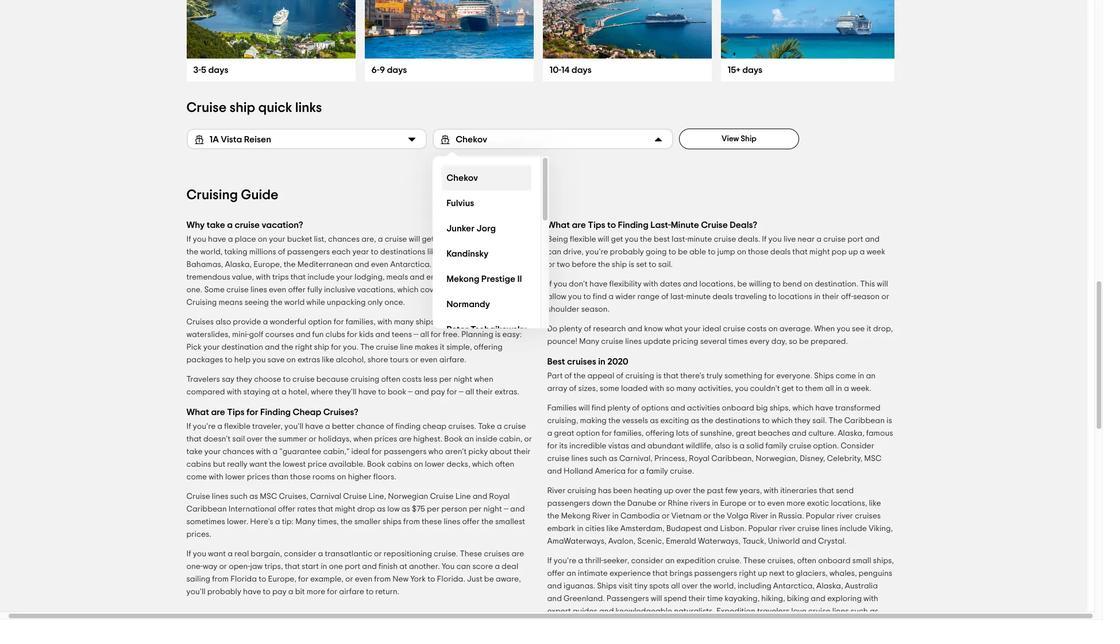 Task type: vqa. For each thing, say whether or not it's contained in the screenshot.
Rice
no



Task type: locate. For each thing, give the bounding box(es) containing it.
might down near at top
[[809, 248, 830, 256]]

and left finish
[[362, 563, 377, 571]]

1 vertical spatial tours
[[390, 356, 409, 364]]

0 horizontal spatial flexible
[[224, 423, 250, 431]]

york
[[410, 576, 426, 584]]

off-
[[841, 293, 853, 301]]

cruise. down princess,
[[670, 468, 694, 476]]

1 vertical spatial come
[[186, 473, 207, 481]]

cabins
[[186, 461, 211, 469], [387, 461, 412, 469]]

book
[[444, 435, 463, 444], [367, 461, 385, 469]]

australia
[[845, 583, 878, 591]]

you're inside the being flexible will get you the best last-minute cruise deals. if you live near a cruise port and can drive, you're probably going to be able to jump on those deals that might pop up a week or two before the ship is set to sail.
[[585, 248, 608, 256]]

1 vertical spatial onboard
[[818, 557, 851, 565]]

1 horizontal spatial such
[[590, 455, 607, 463]]

river cruising has been heating up over the past few years, with itineraries that send passengers down the danube or rhine rivers in europe or to even more exotic locations, like the mekong river in cambodia or vietnam or the volga river in russia. popular river cruises embark in cities like amsterdam, budapest and lisbon. popular river cruise lines include viking, amawaterways, avalon, scenic, emerald waterways, tauck, uniworld and crystal.
[[547, 487, 893, 546]]

1 horizontal spatial costs
[[747, 325, 767, 333]]

have inside if you're a flexible traveler, you'll have a better chance of finding cheap cruises. take a cruise that doesn't sail over the summer or holidays, when prices are highest. book an inside cabin, or take your chances with a "guarantee cabin," ideal for passengers who aren't picky about their cabins but really want the lowest price available. book cabins on lower decks, which often come with lower prices than those rooms on higher floors.
[[305, 423, 323, 431]]

sail. inside families will find plenty of options and activities onboard big ships, which have transformed cruising, making the vessels as exciting as the destinations to which they sail. the caribbean is a great option for families, offering lots of sunshine, great beaches and culture. alaska, famous for its incredible vistas and abundant wildlife, also is a solid family cruise option. consider cruise lines such as carnival, princess, royal caribbean, norwegian, disney, celebrity, msc and holland america for a family cruise.
[[812, 417, 827, 425]]

cruises inside if you have a place on your bucket list, chances are, a cruise will get you there. cruises cover the world, taking millions of passengers each year to destinations like the caribbean, the bahamas, alaska, europe, the mediterranean and even antarctica. cruising offers a tremendous value, with trips that include your lodging, meals and entertainment, all rolled into one. some cruise lines even offer fully inclusive vacations, which cover drinks and tours ashore. cruising means seeing the world while unpacking only once.
[[474, 236, 502, 244]]

1 vertical spatial they
[[794, 417, 810, 425]]

some
[[600, 385, 619, 393]]

0 horizontal spatial get
[[422, 236, 434, 244]]

them
[[805, 385, 823, 393]]

have
[[208, 236, 226, 244], [589, 280, 608, 288], [358, 388, 376, 396], [815, 404, 833, 412], [305, 423, 323, 431], [243, 588, 261, 596]]

might inside the being flexible will get you the best last-minute cruise deals. if you live near a cruise port and can drive, you're probably going to be able to jump on those deals that might pop up a week or two before the ship is set to sail.
[[809, 248, 830, 256]]

1 vertical spatial families,
[[614, 430, 644, 438]]

for inside travelers say they choose to cruise because cruising often costs less per night when compared with staying at a hotel, where they'll have to book -- and pay for -- all their extras.
[[447, 388, 457, 396]]

if for if you have a place on your bucket list, chances are, a cruise will get you there. cruises cover the world, taking millions of passengers each year to destinations like the caribbean, the bahamas, alaska, europe, the mediterranean and even antarctica. cruising offers a tremendous value, with trips that include your lodging, meals and entertainment, all rolled into one. some cruise lines even offer fully inclusive vacations, which cover drinks and tours ashore. cruising means seeing the world while unpacking only once.
[[186, 236, 191, 244]]

even inside if you want a real bargain, consider a transatlantic or repositioning cruise. these cruises are one-way or open-jaw trips, that start in one port and finish at another. you can score a deal sailing from florida to europe, for example, or even from new york to florida. just be aware, you'll probably have to pay a bit more for airfare to return.
[[355, 576, 372, 584]]

14
[[561, 65, 570, 75]]

2 vertical spatial alaska,
[[816, 583, 843, 591]]

you're inside if you're a thrill-seeker, consider an expedition cruise. these cruises, often onboard small ships, offer an intimate experience that brings passengers right up next to glaciers, whales, penguins and iguanas. ships visit tiny spots all over the world, including antarctica, alaska, australia and greenland. passengers will spend their time kayaking, hiking, biking and exploring with expert guides and knowledgeable naturalists. expedition travelers love cruise lines suc
[[554, 557, 576, 565]]

river up the uniworld
[[779, 525, 795, 533]]

0 vertical spatial chances
[[328, 236, 360, 244]]

minute inside the being flexible will get you the best last-minute cruise deals. if you live near a cruise port and can drive, you're probably going to be able to jump on those deals that might pop up a week or two before the ship is set to sail.
[[687, 236, 712, 244]]

on inside the being flexible will get you the best last-minute cruise deals. if you live near a cruise port and can drive, you're probably going to be able to jump on those deals that might pop up a week or two before the ship is set to sail.
[[737, 248, 746, 256]]

alaska, up consider
[[838, 430, 864, 438]]

1 horizontal spatial you're
[[554, 557, 576, 565]]

passengers inside if you're a thrill-seeker, consider an expedition cruise. these cruises, often onboard small ships, offer an intimate experience that brings passengers right up next to glaciers, whales, penguins and iguanas. ships visit tiny spots all over the world, including antarctica, alaska, australia and greenland. passengers will spend their time kayaking, hiking, biking and exploring with expert guides and knowledgeable naturalists. expedition travelers love cruise lines suc
[[694, 570, 737, 578]]

pricing
[[672, 338, 698, 346]]

lots
[[676, 430, 689, 438]]

2 days from the left
[[387, 65, 407, 75]]

1 horizontal spatial msc
[[864, 455, 881, 463]]

europe, inside if you want a real bargain, consider a transatlantic or repositioning cruise. these cruises are one-way or open-jaw trips, that start in one port and finish at another. you can score a deal sailing from florida to europe, for example, or even from new york to florida. just be aware, you'll probably have to pay a bit more for airfare to return.
[[268, 576, 296, 584]]

tips up before
[[588, 221, 605, 230]]

1 horizontal spatial ships
[[814, 372, 834, 380]]

bargain,
[[251, 550, 282, 558]]

these
[[422, 518, 442, 526]]

year
[[352, 248, 369, 256]]

river down down
[[592, 512, 611, 520]]

0 vertical spatial want
[[249, 461, 267, 469]]

cruise up times
[[723, 325, 745, 333]]

europe, inside if you have a place on your bucket list, chances are, a cruise will get you there. cruises cover the world, taking millions of passengers each year to destinations like the caribbean, the bahamas, alaska, europe, the mediterranean and even antarctica. cruising offers a tremendous value, with trips that include your lodging, meals and entertainment, all rolled into one. some cruise lines even offer fully inclusive vacations, which cover drinks and tours ashore. cruising means seeing the world while unpacking only once.
[[253, 261, 282, 269]]

ideal inside do plenty of research and know what your ideal cruise costs on average. when you see it drop, pounce! many cruise lines update pricing several times every day, so be prepared.
[[703, 325, 721, 333]]

want right really
[[249, 461, 267, 469]]

destinations inside families will find plenty of options and activities onboard big ships, which have transformed cruising, making the vessels as exciting as the destinations to which they sail. the caribbean is a great option for families, offering lots of sunshine, great beaches and culture. alaska, famous for its incredible vistas and abundant wildlife, also is a solid family cruise option. consider cruise lines such as carnival, princess, royal caribbean, norwegian, disney, celebrity, msc and holland america for a family cruise.
[[715, 417, 760, 425]]

0 vertical spatial minute
[[687, 236, 712, 244]]

cruise lines such as msc cruises, carnival cruise line, norwegian cruise line and royal caribbean international offer rates that might drop as low as $75 per person per night -- and sometimes lower. here's a tip: many times, the smaller ships from these lines offer the smallest prices.
[[186, 493, 525, 539]]

0 horizontal spatial often
[[381, 376, 400, 384]]

mini-
[[232, 331, 249, 339]]

have right don't
[[589, 280, 608, 288]]

0 vertical spatial also
[[216, 318, 231, 326]]

1 vertical spatial flexible
[[224, 423, 250, 431]]

sail
[[232, 435, 245, 444]]

days right 14
[[571, 65, 592, 75]]

1 horizontal spatial more
[[787, 500, 805, 508]]

want inside if you're a flexible traveler, you'll have a better chance of finding cheap cruises. take a cruise that doesn't sail over the summer or holidays, when prices are highest. book an inside cabin, or take your chances with a "guarantee cabin," ideal for passengers who aren't picky about their cabins but really want the lowest price available. book cabins on lower decks, which often come with lower prices than those rooms on higher floors.
[[249, 461, 267, 469]]

the left world
[[271, 299, 283, 307]]

pay
[[431, 388, 445, 396], [272, 588, 286, 596]]

prestige
[[481, 274, 515, 284]]

1 horizontal spatial come
[[836, 372, 856, 380]]

0 horizontal spatial ships
[[383, 518, 402, 526]]

1 vertical spatial include
[[840, 525, 867, 533]]

you down something
[[735, 385, 748, 393]]

cover
[[503, 236, 524, 244], [420, 286, 441, 294]]

will
[[409, 236, 420, 244], [598, 236, 609, 244], [877, 280, 888, 288], [579, 404, 590, 412], [651, 595, 662, 603]]

are up drive,
[[572, 221, 586, 230]]

0 horizontal spatial consider
[[284, 550, 316, 558]]

1 horizontal spatial offering
[[474, 344, 503, 352]]

which down picky
[[472, 461, 493, 469]]

0 vertical spatial msc
[[864, 455, 881, 463]]

great
[[554, 430, 574, 438], [736, 430, 756, 438]]

right inside if you're a thrill-seeker, consider an expedition cruise. these cruises, often onboard small ships, offer an intimate experience that brings passengers right up next to glaciers, whales, penguins and iguanas. ships visit tiny spots all over the world, including antarctica, alaska, australia and greenland. passengers will spend their time kayaking, hiking, biking and exploring with expert guides and knowledgeable naturalists. expedition travelers love cruise lines suc
[[739, 570, 756, 578]]

0 vertical spatial onboard
[[722, 404, 754, 412]]

to up antarctica,
[[786, 570, 794, 578]]

1 horizontal spatial right
[[739, 570, 756, 578]]

your down doesn't
[[204, 448, 221, 456]]

which inside if you have a place on your bucket list, chances are, a cruise will get you there. cruises cover the world, taking millions of passengers each year to destinations like the caribbean, the bahamas, alaska, europe, the mediterranean and even antarctica. cruising offers a tremendous value, with trips that include your lodging, meals and entertainment, all rolled into one. some cruise lines even offer fully inclusive vacations, which cover drinks and tours ashore. cruising means seeing the world while unpacking only once.
[[397, 286, 418, 294]]

cruise up pop
[[823, 236, 846, 244]]

0 vertical spatial many
[[579, 338, 599, 346]]

more
[[787, 500, 805, 508], [307, 588, 325, 596]]

msc up international in the left of the page
[[260, 493, 277, 501]]

0 vertical spatial might
[[809, 248, 830, 256]]

that inside if you're a flexible traveler, you'll have a better chance of finding cheap cruises. take a cruise that doesn't sail over the summer or holidays, when prices are highest. book an inside cabin, or take your chances with a "guarantee cabin," ideal for passengers who aren't picky about their cabins but really want the lowest price available. book cabins on lower decks, which often come with lower prices than those rooms on higher floors.
[[186, 435, 202, 444]]

1 horizontal spatial plenty
[[607, 404, 630, 412]]

carnival,
[[619, 455, 653, 463]]

is inside cruises also provide a wonderful option for families, with many ships offering things like waterslides, mini-golf courses and fun clubs for kids and teens -- all for free. planning is easy: pick your destination and the right ship for you. the cruise line makes it simple, offering packages to help you save on extras like alcohol, shore tours or even airfare.
[[495, 331, 501, 339]]

0 vertical spatial royal
[[689, 455, 710, 463]]

0 vertical spatial find
[[593, 293, 607, 301]]

your up pricing
[[684, 325, 701, 333]]

port inside if you want a real bargain, consider a transatlantic or repositioning cruise. these cruises are one-way or open-jaw trips, that start in one port and finish at another. you can score a deal sailing from florida to europe, for example, or even from new york to florida. just be aware, you'll probably have to pay a bit more for airfare to return.
[[345, 563, 360, 571]]

from
[[403, 518, 420, 526], [212, 576, 229, 584], [374, 576, 391, 584]]

when down chance
[[353, 435, 373, 444]]

1 horizontal spatial caribbean,
[[711, 455, 754, 463]]

on inside do plenty of research and know what your ideal cruise costs on average. when you see it drop, pounce! many cruise lines update pricing several times every day, so be prepared.
[[768, 325, 778, 333]]

1 vertical spatial plenty
[[607, 404, 630, 412]]

0 vertical spatial right
[[295, 344, 312, 352]]

amsterdam,
[[620, 525, 664, 533]]

include up 'crystal.'
[[840, 525, 867, 533]]

deals?
[[730, 221, 757, 230]]

0 horizontal spatial cruises
[[484, 550, 510, 558]]

cruise. inside if you're a thrill-seeker, consider an expedition cruise. these cruises, often onboard small ships, offer an intimate experience that brings passengers right up next to glaciers, whales, penguins and iguanas. ships visit tiny spots all over the world, including antarctica, alaska, australia and greenland. passengers will spend their time kayaking, hiking, biking and exploring with expert guides and knowledgeable naturalists. expedition travelers love cruise lines suc
[[717, 557, 742, 565]]

bahamas,
[[186, 261, 223, 269]]

last- down minute at the top right
[[672, 236, 687, 244]]

up
[[848, 248, 858, 256], [664, 487, 673, 495], [758, 570, 767, 578]]

1 vertical spatial msc
[[260, 493, 277, 501]]

to inside river cruising has been heating up over the past few years, with itineraries that send passengers down the danube or rhine rivers in europe or to even more exotic locations, like the mekong river in cambodia or vietnam or the volga river in russia. popular river cruises embark in cities like amsterdam, budapest and lisbon. popular river cruise lines include viking, amawaterways, avalon, scenic, emerald waterways, tauck, uniworld and crystal.
[[758, 500, 766, 508]]

for up clubs
[[334, 318, 344, 326]]

1 horizontal spatial cruises
[[567, 357, 596, 367]]

1 vertical spatial night
[[483, 506, 502, 514]]

0 vertical spatial take
[[207, 221, 225, 230]]

lowest
[[283, 461, 306, 469]]

1 vertical spatial can
[[456, 563, 471, 571]]

at inside if you want a real bargain, consider a transatlantic or repositioning cruise. these cruises are one-way or open-jaw trips, that start in one port and finish at another. you can score a deal sailing from florida to europe, for example, or even from new york to florida. just be aware, you'll probably have to pay a bit more for airfare to return.
[[399, 563, 407, 571]]

what for what are tips to finding last-minute cruise deals?
[[547, 221, 570, 230]]

find inside if you don't have flexibility with dates and locations, be willing to bend on destination. this will allow you to find a wider range of last-minute deals traveling to locations in their off-season or shoulder season.
[[593, 293, 607, 301]]

you'll down sailing
[[186, 588, 205, 596]]

families, inside families will find plenty of options and activities onboard big ships, which have transformed cruising, making the vessels as exciting as the destinations to which they sail. the caribbean is a great option for families, offering lots of sunshine, great beaches and culture. alaska, famous for its incredible vistas and abundant wildlife, also is a solid family cruise option. consider cruise lines such as carnival, princess, royal caribbean, norwegian, disney, celebrity, msc and holland america for a family cruise.
[[614, 430, 644, 438]]

will up antarctica.
[[409, 236, 420, 244]]

and inside the being flexible will get you the best last-minute cruise deals. if you live near a cruise port and can drive, you're probably going to be able to jump on those deals that might pop up a week or two before the ship is set to sail.
[[865, 236, 880, 244]]

0 vertical spatial cruises
[[567, 357, 596, 367]]

1 horizontal spatial cruises
[[474, 236, 502, 244]]

0 vertical spatial ideal
[[703, 325, 721, 333]]

0 horizontal spatial more
[[307, 588, 325, 596]]

1 vertical spatial up
[[664, 487, 673, 495]]

a inside cruises also provide a wonderful option for families, with many ships offering things like waterslides, mini-golf courses and fun clubs for kids and teens -- all for free. planning is easy: pick your destination and the right ship for you. the cruise line makes it simple, offering packages to help you save on extras like alcohol, shore tours or even airfare.
[[263, 318, 268, 326]]

cruise inside if you're a flexible traveler, you'll have a better chance of finding cheap cruises. take a cruise that doesn't sail over the summer or holidays, when prices are highest. book an inside cabin, or take your chances with a "guarantee cabin," ideal for passengers who aren't picky about their cabins but really want the lowest price available. book cabins on lower decks, which often come with lower prices than those rooms on higher floors.
[[504, 423, 526, 431]]

0 horizontal spatial cruise.
[[434, 550, 458, 558]]

cruise up sometimes
[[186, 493, 210, 501]]

of right millions
[[278, 248, 285, 256]]

locations,
[[699, 280, 736, 288], [831, 500, 867, 508]]

last-
[[650, 221, 671, 230]]

have up the taking
[[208, 236, 226, 244]]

ships left visit
[[597, 583, 617, 591]]

even
[[371, 261, 388, 269], [269, 286, 286, 294], [420, 356, 438, 364], [767, 500, 785, 508], [355, 576, 372, 584]]

list box
[[433, 156, 549, 342]]

this
[[860, 280, 875, 288]]

in left cambodia
[[612, 512, 619, 520]]

1 horizontal spatial cabins
[[387, 461, 412, 469]]

1 days from the left
[[208, 65, 228, 75]]

the
[[360, 344, 374, 352], [829, 417, 843, 425]]

and up carnival,
[[631, 442, 646, 450]]

include down mediterranean at the top
[[307, 273, 335, 281]]

1 horizontal spatial families,
[[614, 430, 644, 438]]

is left set
[[629, 261, 634, 269]]

1 horizontal spatial many
[[579, 338, 599, 346]]

with inside part of the appeal of cruising is that there's truly something for everyone. ships come in an array of sizes, some loaded with so many activities, you couldn't get to them all in a week.
[[649, 385, 664, 393]]

0 horizontal spatial locations,
[[699, 280, 736, 288]]

per
[[439, 376, 452, 384], [427, 506, 440, 514], [469, 506, 482, 514]]

0 vertical spatial cruises
[[474, 236, 502, 244]]

cover up into
[[503, 236, 524, 244]]

finish
[[379, 563, 398, 571]]

caribbean, inside if you have a place on your bucket list, chances are, a cruise will get you there. cruises cover the world, taking millions of passengers each year to destinations like the caribbean, the bahamas, alaska, europe, the mediterranean and even antarctica. cruising offers a tremendous value, with trips that include your lodging, meals and entertainment, all rolled into one. some cruise lines even offer fully inclusive vacations, which cover drinks and tours ashore. cruising means seeing the world while unpacking only once.
[[455, 248, 497, 256]]

vista
[[221, 135, 242, 144]]

if inside if you want a real bargain, consider a transatlantic or repositioning cruise. these cruises are one-way or open-jaw trips, that start in one port and finish at another. you can score a deal sailing from florida to europe, for example, or even from new york to florida. just be aware, you'll probably have to pay a bit more for airfare to return.
[[186, 550, 191, 558]]

4 days from the left
[[742, 65, 762, 75]]

2 cabins from the left
[[387, 461, 412, 469]]

ships down 'low'
[[383, 518, 402, 526]]

1 horizontal spatial many
[[676, 385, 696, 393]]

1 horizontal spatial get
[[611, 236, 623, 244]]

plenty inside do plenty of research and know what your ideal cruise costs on average. when you see it drop, pounce! many cruise lines update pricing several times every day, so be prepared.
[[559, 325, 582, 333]]

1 horizontal spatial consider
[[631, 557, 663, 565]]

chances inside if you're a flexible traveler, you'll have a better chance of finding cheap cruises. take a cruise that doesn't sail over the summer or holidays, when prices are highest. book an inside cabin, or take your chances with a "guarantee cabin," ideal for passengers who aren't picky about their cabins but really want the lowest price available. book cabins on lower decks, which often come with lower prices than those rooms on higher floors.
[[223, 448, 254, 456]]

passengers inside if you have a place on your bucket list, chances are, a cruise will get you there. cruises cover the world, taking millions of passengers each year to destinations like the caribbean, the bahamas, alaska, europe, the mediterranean and even antarctica. cruising offers a tremendous value, with trips that include your lodging, meals and entertainment, all rolled into one. some cruise lines even offer fully inclusive vacations, which cover drinks and tours ashore. cruising means seeing the world while unpacking only once.
[[287, 248, 330, 256]]

for down carnival,
[[627, 468, 638, 476]]

get inside part of the appeal of cruising is that there's truly something for everyone. ships come in an array of sizes, some loaded with so many activities, you couldn't get to them all in a week.
[[782, 385, 794, 393]]

0 horizontal spatial it
[[440, 344, 445, 352]]

from inside cruise lines such as msc cruises, carnival cruise line, norwegian cruise line and royal caribbean international offer rates that might drop as low as $75 per person per night -- and sometimes lower. here's a tip: many times, the smaller ships from these lines offer the smallest prices.
[[403, 518, 420, 526]]

if inside if you're a flexible traveler, you'll have a better chance of finding cheap cruises. take a cruise that doesn't sail over the summer or holidays, when prices are highest. book an inside cabin, or take your chances with a "guarantee cabin," ideal for passengers who aren't picky about their cabins but really want the lowest price available. book cabins on lower decks, which often come with lower prices than those rooms on higher floors.
[[186, 423, 191, 431]]

kayaking,
[[725, 595, 760, 603]]

and up exciting
[[671, 404, 685, 412]]

so inside part of the appeal of cruising is that there's truly something for everyone. ships come in an array of sizes, some loaded with so many activities, you couldn't get to them all in a week.
[[666, 385, 675, 393]]

great up the its
[[554, 430, 574, 438]]

junker
[[446, 224, 475, 233]]

1 vertical spatial finding
[[260, 408, 291, 417]]

all down offers
[[482, 273, 491, 281]]

1 cabins from the left
[[186, 461, 211, 469]]

onboard inside families will find plenty of options and activities onboard big ships, which have transformed cruising, making the vessels as exciting as the destinations to which they sail. the caribbean is a great option for families, offering lots of sunshine, great beaches and culture. alaska, famous for its incredible vistas and abundant wildlife, also is a solid family cruise option. consider cruise lines such as carnival, princess, royal caribbean, norwegian, disney, celebrity, msc and holland america for a family cruise.
[[722, 404, 754, 412]]

an inside part of the appeal of cruising is that there's truly something for everyone. ships come in an array of sizes, some loaded with so many activities, you couldn't get to them all in a week.
[[866, 372, 876, 380]]

has
[[598, 487, 611, 495]]

tours down 'prestige'
[[483, 286, 502, 294]]

0 vertical spatial sail.
[[658, 261, 673, 269]]

the inside if you're a thrill-seeker, consider an expedition cruise. these cruises, often onboard small ships, offer an intimate experience that brings passengers right up next to glaciers, whales, penguins and iguanas. ships visit tiny spots all over the world, including antarctica, alaska, australia and greenland. passengers will spend their time kayaking, hiking, biking and exploring with expert guides and knowledgeable naturalists. expedition travelers love cruise lines suc
[[700, 583, 712, 591]]

1 vertical spatial royal
[[489, 493, 510, 501]]

when inside travelers say they choose to cruise because cruising often costs less per night when compared with staying at a hotel, where they'll have to book -- and pay for -- all their extras.
[[474, 376, 493, 384]]

finding for last-
[[618, 221, 648, 230]]

cruises.
[[448, 423, 476, 431]]

you're for if you're a flexible traveler, you'll have a better chance of finding cheap cruises. take a cruise that doesn't sail over the summer or holidays, when prices are highest. book an inside cabin, or take your chances with a "guarantee cabin," ideal for passengers who aren't picky about their cabins but really want the lowest price available. book cabins on lower decks, which often come with lower prices than those rooms on higher floors.
[[193, 423, 216, 431]]

2 vertical spatial ship
[[314, 344, 329, 352]]

have inside if you have a place on your bucket list, chances are, a cruise will get you there. cruises cover the world, taking millions of passengers each year to destinations like the caribbean, the bahamas, alaska, europe, the mediterranean and even antarctica. cruising offers a tremendous value, with trips that include your lodging, meals and entertainment, all rolled into one. some cruise lines even offer fully inclusive vacations, which cover drinks and tours ashore. cruising means seeing the world while unpacking only once.
[[208, 236, 226, 244]]

or down line
[[410, 356, 418, 364]]

these up score
[[460, 550, 482, 558]]

1 vertical spatial caribbean,
[[711, 455, 754, 463]]

those down lowest
[[290, 473, 311, 481]]

1 great from the left
[[554, 430, 574, 438]]

when inside if you're a flexible traveler, you'll have a better chance of finding cheap cruises. take a cruise that doesn't sail over the summer or holidays, when prices are highest. book an inside cabin, or take your chances with a "guarantee cabin," ideal for passengers who aren't picky about their cabins but really want the lowest price available. book cabins on lower decks, which often come with lower prices than those rooms on higher floors.
[[353, 435, 373, 444]]

so up the options
[[666, 385, 675, 393]]

cruising inside river cruising has been heating up over the past few years, with itineraries that send passengers down the danube or rhine rivers in europe or to even more exotic locations, like the mekong river in cambodia or vietnam or the volga river in russia. popular river cruises embark in cities like amsterdam, budapest and lisbon. popular river cruise lines include viking, amawaterways, avalon, scenic, emerald waterways, tauck, uniworld and crystal.
[[567, 487, 596, 495]]

0 vertical spatial they
[[236, 376, 252, 384]]

you'll
[[284, 423, 303, 431], [186, 588, 205, 596]]

0 vertical spatial europe,
[[253, 261, 282, 269]]

0 horizontal spatial include
[[307, 273, 335, 281]]

you're for if you're a thrill-seeker, consider an expedition cruise. these cruises, often onboard small ships, offer an intimate experience that brings passengers right up next to glaciers, whales, penguins and iguanas. ships visit tiny spots all over the world, including antarctica, alaska, australia and greenland. passengers will spend their time kayaking, hiking, biking and exploring with expert guides and knowledgeable naturalists. expedition travelers love cruise lines suc
[[554, 557, 576, 565]]

offering up free.
[[436, 318, 465, 326]]

as right 'low'
[[401, 506, 410, 514]]

0 horizontal spatial option
[[308, 318, 332, 326]]

in
[[814, 293, 820, 301], [598, 357, 605, 367], [858, 372, 864, 380], [836, 385, 842, 393], [712, 500, 718, 508], [612, 512, 619, 520], [770, 512, 777, 520], [577, 525, 583, 533], [321, 563, 327, 571]]

1 vertical spatial destinations
[[715, 417, 760, 425]]

cruise. inside if you want a real bargain, consider a transatlantic or repositioning cruise. these cruises are one-way or open-jaw trips, that start in one port and finish at another. you can score a deal sailing from florida to europe, for example, or even from new york to florida. just be aware, you'll probably have to pay a bit more for airfare to return.
[[434, 550, 458, 558]]

world, inside if you're a thrill-seeker, consider an expedition cruise. these cruises, often onboard small ships, offer an intimate experience that brings passengers right up next to glaciers, whales, penguins and iguanas. ships visit tiny spots all over the world, including antarctica, alaska, australia and greenland. passengers will spend their time kayaking, hiking, biking and exploring with expert guides and knowledgeable naturalists. expedition travelers love cruise lines suc
[[713, 583, 736, 591]]

these inside if you want a real bargain, consider a transatlantic or repositioning cruise. these cruises are one-way or open-jaw trips, that start in one port and finish at another. you can score a deal sailing from florida to europe, for example, or even from new york to florida. just be aware, you'll probably have to pay a bit more for airfare to return.
[[460, 550, 482, 558]]

often up book
[[381, 376, 400, 384]]

night
[[454, 376, 472, 384], [483, 506, 502, 514]]

1 horizontal spatial when
[[474, 376, 493, 384]]

0 horizontal spatial royal
[[489, 493, 510, 501]]

lines up seeing at left
[[250, 286, 267, 294]]

15+
[[728, 65, 740, 75]]

for down clubs
[[331, 344, 341, 352]]

expedition
[[716, 608, 755, 616]]

15+ days
[[728, 65, 762, 75]]

cruises up the appeal at the right bottom of the page
[[567, 357, 596, 367]]

0 vertical spatial probably
[[610, 248, 644, 256]]

1 horizontal spatial might
[[809, 248, 830, 256]]

night inside cruise lines such as msc cruises, carnival cruise line, norwegian cruise line and royal caribbean international offer rates that might drop as low as $75 per person per night -- and sometimes lower. here's a tip: many times, the smaller ships from these lines offer the smallest prices.
[[483, 506, 502, 514]]

last- down the dates
[[670, 293, 686, 301]]

the up than
[[269, 461, 281, 469]]

0 horizontal spatial onboard
[[722, 404, 754, 412]]

find inside families will find plenty of options and activities onboard big ships, which have transformed cruising, making the vessels as exciting as the destinations to which they sail. the caribbean is a great option for families, offering lots of sunshine, great beaches and culture. alaska, famous for its incredible vistas and abundant wildlife, also is a solid family cruise option. consider cruise lines such as carnival, princess, royal caribbean, norwegian, disney, celebrity, msc and holland america for a family cruise.
[[592, 404, 606, 412]]

over up the rhine
[[675, 487, 691, 495]]

view
[[722, 135, 739, 143]]

on down deals.
[[737, 248, 746, 256]]

1 horizontal spatial cruising
[[567, 487, 596, 495]]

list box containing chekov
[[433, 156, 549, 342]]

ships inside part of the appeal of cruising is that there's truly something for everyone. ships come in an array of sizes, some loaded with so many activities, you couldn't get to them all in a week.
[[814, 372, 834, 380]]

tips for to
[[588, 221, 605, 230]]

1 horizontal spatial you'll
[[284, 423, 303, 431]]

even down makes
[[420, 356, 438, 364]]

to inside cruises also provide a wonderful option for families, with many ships offering things like waterslides, mini-golf courses and fun clubs for kids and teens -- all for free. planning is easy: pick your destination and the right ship for you. the cruise line makes it simple, offering packages to help you save on extras like alcohol, shore tours or even airfare.
[[225, 356, 233, 364]]

locations, inside river cruising has been heating up over the past few years, with itineraries that send passengers down the danube or rhine rivers in europe or to even more exotic locations, like the mekong river in cambodia or vietnam or the volga river in russia. popular river cruises embark in cities like amsterdam, budapest and lisbon. popular river cruise lines include viking, amawaterways, avalon, scenic, emerald waterways, tauck, uniworld and crystal.
[[831, 500, 867, 508]]

really
[[227, 461, 248, 469]]

repositioning
[[384, 550, 432, 558]]

0 vertical spatial ships,
[[770, 404, 791, 412]]

who
[[428, 448, 443, 456]]

example,
[[310, 576, 344, 584]]

what for what are tips for finding cheap cruises?
[[186, 408, 209, 417]]

many inside part of the appeal of cruising is that there's truly something for everyone. ships come in an array of sizes, some loaded with so many activities, you couldn't get to them all in a week.
[[676, 385, 696, 393]]

0 horizontal spatial these
[[460, 550, 482, 558]]

1 horizontal spatial ships
[[416, 318, 434, 326]]

cruises inside if you want a real bargain, consider a transatlantic or repositioning cruise. these cruises are one-way or open-jaw trips, that start in one port and finish at another. you can score a deal sailing from florida to europe, for example, or even from new york to florida. just be aware, you'll probably have to pay a bit more for airfare to return.
[[484, 550, 510, 558]]

of right lots
[[691, 430, 698, 438]]

0 horizontal spatial you'll
[[186, 588, 205, 596]]

often inside if you're a flexible traveler, you'll have a better chance of finding cheap cruises. take a cruise that doesn't sail over the summer or holidays, when prices are highest. book an inside cabin, or take your chances with a "guarantee cabin," ideal for passengers who aren't picky about their cabins but really want the lowest price available. book cabins on lower decks, which often come with lower prices than those rooms on higher floors.
[[495, 461, 514, 469]]

to inside if you have a place on your bucket list, chances are, a cruise will get you there. cruises cover the world, taking millions of passengers each year to destinations like the caribbean, the bahamas, alaska, europe, the mediterranean and even antarctica. cruising offers a tremendous value, with trips that include your lodging, meals and entertainment, all rolled into one. some cruise lines even offer fully inclusive vacations, which cover drinks and tours ashore. cruising means seeing the world while unpacking only once.
[[371, 248, 378, 256]]

family up "norwegian,"
[[766, 442, 787, 450]]

in up 'week.'
[[858, 372, 864, 380]]

be
[[678, 248, 688, 256], [737, 280, 747, 288], [799, 338, 809, 346], [484, 576, 494, 584]]

ship down fun on the bottom left
[[314, 344, 329, 352]]

whales,
[[829, 570, 857, 578]]

alaska,
[[225, 261, 252, 269], [838, 430, 864, 438], [816, 583, 843, 591]]

cruising up entertainment,
[[433, 261, 464, 269]]

cruise down research
[[601, 338, 623, 346]]

it inside cruises also provide a wonderful option for families, with many ships offering things like waterslides, mini-golf courses and fun clubs for kids and teens -- all for free. planning is easy: pick your destination and the right ship for you. the cruise line makes it simple, offering packages to help you save on extras like alcohol, shore tours or even airfare.
[[440, 344, 445, 352]]

2 great from the left
[[736, 430, 756, 438]]

per right less
[[439, 376, 452, 384]]

1 vertical spatial tips
[[227, 408, 245, 417]]

europe, down trips,
[[268, 576, 296, 584]]

cruise. down waterways,
[[717, 557, 742, 565]]

going
[[646, 248, 667, 256]]

with inside cruises also provide a wonderful option for families, with many ships offering things like waterslides, mini-golf courses and fun clubs for kids and teens -- all for free. planning is easy: pick your destination and the right ship for you. the cruise line makes it simple, offering packages to help you save on extras like alcohol, shore tours or even airfare.
[[377, 318, 392, 326]]

with inside river cruising has been heating up over the past few years, with itineraries that send passengers down the danube or rhine rivers in europe or to even more exotic locations, like the mekong river in cambodia or vietnam or the volga river in russia. popular river cruises embark in cities like amsterdam, budapest and lisbon. popular river cruise lines include viking, amawaterways, avalon, scenic, emerald waterways, tauck, uniworld and crystal.
[[764, 487, 778, 495]]

option inside cruises also provide a wonderful option for families, with many ships offering things like waterslides, mini-golf courses and fun clubs for kids and teens -- all for free. planning is easy: pick your destination and the right ship for you. the cruise line makes it simple, offering packages to help you save on extras like alcohol, shore tours or even airfare.
[[308, 318, 332, 326]]

port down transatlantic
[[345, 563, 360, 571]]

once.
[[385, 299, 405, 307]]

get down everyone.
[[782, 385, 794, 393]]

because
[[316, 376, 349, 384]]

for inside if you're a flexible traveler, you'll have a better chance of finding cheap cruises. take a cruise that doesn't sail over the summer or holidays, when prices are highest. book an inside cabin, or take your chances with a "guarantee cabin," ideal for passengers who aren't picky about their cabins but really want the lowest price available. book cabins on lower decks, which often come with lower prices than those rooms on higher floors.
[[372, 448, 382, 456]]

mekong up drinks
[[446, 274, 479, 284]]

alcohol,
[[336, 356, 366, 364]]

a
[[227, 221, 233, 230], [228, 236, 233, 244], [378, 236, 383, 244], [817, 236, 822, 244], [860, 248, 865, 256], [488, 261, 494, 269], [609, 293, 614, 301], [263, 318, 268, 326], [844, 385, 849, 393], [282, 388, 287, 396], [217, 423, 222, 431], [325, 423, 330, 431], [497, 423, 502, 431], [547, 430, 552, 438], [739, 442, 745, 450], [272, 448, 278, 456], [639, 468, 645, 476], [275, 518, 280, 526], [228, 550, 233, 558], [318, 550, 323, 558], [578, 557, 583, 565], [495, 563, 500, 571], [288, 588, 293, 596]]

1 horizontal spatial royal
[[689, 455, 710, 463]]

0 vertical spatial last-
[[672, 236, 687, 244]]

offer
[[288, 286, 306, 294], [278, 506, 295, 514], [462, 518, 480, 526], [547, 570, 565, 578]]

lower down really
[[225, 473, 245, 481]]

3 days from the left
[[571, 65, 592, 75]]

costs inside do plenty of research and know what your ideal cruise costs on average. when you see it drop, pounce! many cruise lines update pricing several times every day, so be prepared.
[[747, 325, 767, 333]]

night inside travelers say they choose to cruise because cruising often costs less per night when compared with staying at a hotel, where they'll have to book -- and pay for -- all their extras.
[[454, 376, 472, 384]]

the up rivers
[[693, 487, 705, 495]]

staying
[[243, 388, 270, 396]]

cruise up place
[[235, 221, 260, 230]]

0 horizontal spatial at
[[272, 388, 280, 396]]

if up allow
[[547, 280, 552, 288]]

loaded
[[621, 385, 648, 393]]

many inside cruise lines such as msc cruises, carnival cruise line, norwegian cruise line and royal caribbean international offer rates that might drop as low as $75 per person per night -- and sometimes lower. here's a tip: many times, the smaller ships from these lines offer the smallest prices.
[[295, 518, 316, 526]]

like
[[427, 248, 439, 256], [491, 318, 503, 326], [322, 356, 334, 364], [869, 500, 881, 508], [606, 525, 619, 533]]

include inside river cruising has been heating up over the past few years, with itineraries that send passengers down the danube or rhine rivers in europe or to even more exotic locations, like the mekong river in cambodia or vietnam or the volga river in russia. popular river cruises embark in cities like amsterdam, budapest and lisbon. popular river cruise lines include viking, amawaterways, avalon, scenic, emerald waterways, tauck, uniworld and crystal.
[[840, 525, 867, 533]]

lines left update
[[625, 338, 642, 346]]

many
[[579, 338, 599, 346], [295, 518, 316, 526]]

everyone.
[[776, 372, 812, 380]]

days for 10-14 days
[[571, 65, 592, 75]]

days for 6-9 days
[[387, 65, 407, 75]]

activities,
[[698, 385, 733, 393]]

if for if you don't have flexibility with dates and locations, be willing to bend on destination. this will allow you to find a wider range of last-minute deals traveling to locations in their off-season or shoulder season.
[[547, 280, 552, 288]]

families, up kids
[[346, 318, 376, 326]]

consider inside if you're a thrill-seeker, consider an expedition cruise. these cruises, often onboard small ships, offer an intimate experience that brings passengers right up next to glaciers, whales, penguins and iguanas. ships visit tiny spots all over the world, including antarctica, alaska, australia and greenland. passengers will spend their time kayaking, hiking, biking and exploring with expert guides and knowledgeable naturalists. expedition travelers love cruise lines suc
[[631, 557, 663, 565]]

the down courses
[[281, 344, 293, 352]]

or down the rhine
[[662, 512, 670, 520]]

destinations
[[380, 248, 425, 256], [715, 417, 760, 425]]

1 vertical spatial river
[[779, 525, 795, 533]]

have down florida
[[243, 588, 261, 596]]

few
[[725, 487, 738, 495]]

over inside if you're a thrill-seeker, consider an expedition cruise. these cruises, often onboard small ships, offer an intimate experience that brings passengers right up next to glaciers, whales, penguins and iguanas. ships visit tiny spots all over the world, including antarctica, alaska, australia and greenland. passengers will spend their time kayaking, hiking, biking and exploring with expert guides and knowledgeable naturalists. expedition travelers love cruise lines suc
[[682, 583, 698, 591]]

per inside travelers say they choose to cruise because cruising often costs less per night when compared with staying at a hotel, where they'll have to book -- and pay for -- all their extras.
[[439, 376, 452, 384]]

if you don't have flexibility with dates and locations, be willing to bend on destination. this will allow you to find a wider range of last-minute deals traveling to locations in their off-season or shoulder season.
[[547, 280, 889, 314]]

makes
[[415, 344, 438, 352]]

book
[[388, 388, 406, 396]]

over inside river cruising has been heating up over the past few years, with itineraries that send passengers down the danube or rhine rivers in europe or to even more exotic locations, like the mekong river in cambodia or vietnam or the volga river in russia. popular river cruises embark in cities like amsterdam, budapest and lisbon. popular river cruise lines include viking, amawaterways, avalon, scenic, emerald waterways, tauck, uniworld and crystal.
[[675, 487, 691, 495]]

tours down line
[[390, 356, 409, 364]]

that inside cruise lines such as msc cruises, carnival cruise line, norwegian cruise line and royal caribbean international offer rates that might drop as low as $75 per person per night -- and sometimes lower. here's a tip: many times, the smaller ships from these lines offer the smallest prices.
[[318, 506, 333, 514]]

that up spots
[[653, 570, 668, 578]]

exploring
[[827, 595, 862, 603]]

sunshine,
[[700, 430, 734, 438]]

they
[[236, 376, 252, 384], [794, 417, 810, 425]]

cruises
[[474, 236, 502, 244], [186, 318, 214, 326]]

1 horizontal spatial tips
[[588, 221, 605, 230]]

update
[[644, 338, 671, 346]]

on right save
[[286, 356, 296, 364]]

0 horizontal spatial many
[[295, 518, 316, 526]]

1 vertical spatial over
[[675, 487, 691, 495]]

best cruises in 2020
[[547, 357, 628, 367]]

all up cruises.
[[465, 388, 474, 396]]

1 horizontal spatial great
[[736, 430, 756, 438]]

those
[[748, 248, 769, 256], [290, 473, 311, 481]]

will up making
[[579, 404, 590, 412]]

1 vertical spatial so
[[666, 385, 675, 393]]

is inside the being flexible will get you the best last-minute cruise deals. if you live near a cruise port and can drive, you're probably going to be able to jump on those deals that might pop up a week or two before the ship is set to sail.
[[629, 261, 634, 269]]

why
[[186, 221, 205, 230]]

river right volga
[[750, 512, 768, 520]]

1 horizontal spatial these
[[743, 557, 766, 565]]

biking
[[787, 595, 809, 603]]

or right cabin,
[[524, 435, 532, 444]]

0 horizontal spatial world,
[[200, 248, 223, 256]]

flexible
[[570, 236, 596, 244], [224, 423, 250, 431]]

10-14 days link
[[549, 65, 592, 75]]

will inside if you have a place on your bucket list, chances are, a cruise will get you there. cruises cover the world, taking millions of passengers each year to destinations like the caribbean, the bahamas, alaska, europe, the mediterranean and even antarctica. cruising offers a tremendous value, with trips that include your lodging, meals and entertainment, all rolled into one. some cruise lines even offer fully inclusive vacations, which cover drinks and tours ashore. cruising means seeing the world while unpacking only once.
[[409, 236, 420, 244]]

free.
[[443, 331, 460, 339]]

0 horizontal spatial from
[[212, 576, 229, 584]]

cabin,"
[[323, 448, 350, 456]]

cabin,
[[499, 435, 522, 444]]

more right bit
[[307, 588, 325, 596]]

rooms
[[312, 473, 335, 481]]

0 vertical spatial alaska,
[[225, 261, 252, 269]]

days for 3-5 days
[[208, 65, 228, 75]]

for up bit
[[298, 576, 308, 584]]

that inside if you're a thrill-seeker, consider an expedition cruise. these cruises, often onboard small ships, offer an intimate experience that brings passengers right up next to glaciers, whales, penguins and iguanas. ships visit tiny spots all over the world, including antarctica, alaska, australia and greenland. passengers will spend their time kayaking, hiking, biking and exploring with expert guides and knowledgeable naturalists. expedition travelers love cruise lines suc
[[653, 570, 668, 578]]

two
[[557, 261, 570, 269]]

1 vertical spatial it
[[440, 344, 445, 352]]

place
[[235, 236, 256, 244]]

that left start
[[285, 563, 300, 571]]

all inside if you're a thrill-seeker, consider an expedition cruise. these cruises, often onboard small ships, offer an intimate experience that brings passengers right up next to glaciers, whales, penguins and iguanas. ships visit tiny spots all over the world, including antarctica, alaska, australia and greenland. passengers will spend their time kayaking, hiking, biking and exploring with expert guides and knowledgeable naturalists. expedition travelers love cruise lines suc
[[671, 583, 680, 591]]

ships inside cruises also provide a wonderful option for families, with many ships offering things like waterslides, mini-golf courses and fun clubs for kids and teens -- all for free. planning is easy: pick your destination and the right ship for you. the cruise line makes it simple, offering packages to help you save on extras like alcohol, shore tours or even airfare.
[[416, 318, 434, 326]]

taking
[[224, 248, 247, 256]]

a inside part of the appeal of cruising is that there's truly something for everyone. ships come in an array of sizes, some loaded with so many activities, you couldn't get to them all in a week.
[[844, 385, 849, 393]]

up inside if you're a thrill-seeker, consider an expedition cruise. these cruises, often onboard small ships, offer an intimate experience that brings passengers right up next to glaciers, whales, penguins and iguanas. ships visit tiny spots all over the world, including antarctica, alaska, australia and greenland. passengers will spend their time kayaking, hiking, biking and exploring with expert guides and knowledgeable naturalists. expedition travelers love cruise lines suc
[[758, 570, 767, 578]]



Task type: describe. For each thing, give the bounding box(es) containing it.
cruise up person
[[430, 493, 454, 501]]

might inside cruise lines such as msc cruises, carnival cruise line, norwegian cruise line and royal caribbean international offer rates that might drop as low as $75 per person per night -- and sometimes lower. here's a tip: many times, the smaller ships from these lines offer the smallest prices.
[[335, 506, 355, 514]]

cruise inside cruises also provide a wonderful option for families, with many ships offering things like waterslides, mini-golf courses and fun clubs for kids and teens -- all for free. planning is easy: pick your destination and the right ship for you. the cruise line makes it simple, offering packages to help you save on extras like alcohol, shore tours or even airfare.
[[376, 344, 398, 352]]

famous
[[866, 430, 893, 438]]

often inside travelers say they choose to cruise because cruising often costs less per night when compared with staying at a hotel, where they'll have to book -- and pay for -- all their extras.
[[381, 376, 400, 384]]

are inside if you're a flexible traveler, you'll have a better chance of finding cheap cruises. take a cruise that doesn't sail over the summer or holidays, when prices are highest. book an inside cabin, or take your chances with a "guarantee cabin," ideal for passengers who aren't picky about their cabins but really want the lowest price available. book cabins on lower decks, which often come with lower prices than those rooms on higher floors.
[[399, 435, 412, 444]]

cruise up jump
[[714, 236, 736, 244]]

that inside the being flexible will get you the best last-minute cruise deals. if you live near a cruise port and can drive, you're probably going to be able to jump on those deals that might pop up a week or two before the ship is set to sail.
[[792, 248, 808, 256]]

the right before
[[598, 261, 610, 269]]

and up save
[[265, 344, 280, 352]]

an up iguanas.
[[566, 570, 576, 578]]

destinations inside if you have a place on your bucket list, chances are, a cruise will get you there. cruises cover the world, taking millions of passengers each year to destinations like the caribbean, the bahamas, alaska, europe, the mediterranean and even antarctica. cruising offers a tremendous value, with trips that include your lodging, meals and entertainment, all rolled into one. some cruise lines even offer fully inclusive vacations, which cover drinks and tours ashore. cruising means seeing the world while unpacking only once.
[[380, 248, 425, 256]]

to left bend on the top right
[[773, 280, 781, 288]]

to up season.
[[583, 293, 591, 301]]

the left volga
[[713, 512, 725, 520]]

get inside the being flexible will get you the best last-minute cruise deals. if you live near a cruise port and can drive, you're probably going to be able to jump on those deals that might pop up a week or two before the ship is set to sail.
[[611, 236, 623, 244]]

or up finish
[[374, 550, 382, 558]]

celebrity,
[[827, 455, 862, 463]]

ship inside cruises also provide a wonderful option for families, with many ships offering things like waterslides, mini-golf courses and fun clubs for kids and teens -- all for free. planning is easy: pick your destination and the right ship for you. the cruise line makes it simple, offering packages to help you save on extras like alcohol, shore tours or even airfare.
[[314, 344, 329, 352]]

like inside if you have a place on your bucket list, chances are, a cruise will get you there. cruises cover the world, taking millions of passengers each year to destinations like the caribbean, the bahamas, alaska, europe, the mediterranean and even antarctica. cruising offers a tremendous value, with trips that include your lodging, meals and entertainment, all rolled into one. some cruise lines even offer fully inclusive vacations, which cover drinks and tours ashore. cruising means seeing the world while unpacking only once.
[[427, 248, 439, 256]]

smallest
[[495, 518, 525, 526]]

1 horizontal spatial lower
[[425, 461, 445, 469]]

your down vacation?
[[269, 236, 285, 244]]

are,
[[361, 236, 376, 244]]

world
[[284, 299, 305, 307]]

they'll
[[335, 388, 357, 396]]

you left live
[[768, 236, 782, 244]]

that inside part of the appeal of cruising is that there's truly something for everyone. ships come in an array of sizes, some loaded with so many activities, you couldn't get to them all in a week.
[[663, 372, 679, 380]]

and left iguanas.
[[547, 583, 562, 591]]

and left fun on the bottom left
[[296, 331, 310, 339]]

0 horizontal spatial prices
[[247, 473, 270, 481]]

also inside cruises also provide a wonderful option for families, with many ships offering things like waterslides, mini-golf courses and fun clubs for kids and teens -- all for free. planning is easy: pick your destination and the right ship for you. the cruise line makes it simple, offering packages to help you save on extras like alcohol, shore tours or even airfare.
[[216, 318, 231, 326]]

and left 'crystal.'
[[802, 538, 816, 546]]

those inside the being flexible will get you the best last-minute cruise deals. if you live near a cruise port and can drive, you're probably going to be able to jump on those deals that might pop up a week or two before the ship is set to sail.
[[748, 248, 769, 256]]

bend
[[783, 280, 802, 288]]

the down activities
[[701, 417, 713, 425]]

activities
[[687, 404, 720, 412]]

while
[[306, 299, 325, 307]]

9
[[380, 65, 385, 75]]

tip:
[[282, 518, 294, 526]]

on inside if you have a place on your bucket list, chances are, a cruise will get you there. cruises cover the world, taking millions of passengers each year to destinations like the caribbean, the bahamas, alaska, europe, the mediterranean and even antarctica. cruising offers a tremendous value, with trips that include your lodging, meals and entertainment, all rolled into one. some cruise lines even offer fully inclusive vacations, which cover drinks and tours ashore. cruising means seeing the world while unpacking only once.
[[258, 236, 267, 244]]

come inside part of the appeal of cruising is that there's truly something for everyone. ships come in an array of sizes, some loaded with so many activities, you couldn't get to them all in a week.
[[836, 372, 856, 380]]

cruising inside part of the appeal of cruising is that there's truly something for everyone. ships come in an array of sizes, some loaded with so many activities, you couldn't get to them all in a week.
[[625, 372, 654, 380]]

which down them on the bottom
[[792, 404, 814, 412]]

help
[[234, 356, 251, 364]]

often inside if you're a thrill-seeker, consider an expedition cruise. these cruises, often onboard small ships, offer an intimate experience that brings passengers right up next to glaciers, whales, penguins and iguanas. ships visit tiny spots all over the world, including antarctica, alaska, australia and greenland. passengers will spend their time kayaking, hiking, biking and exploring with expert guides and knowledgeable naturalists. expedition travelers love cruise lines suc
[[797, 557, 816, 565]]

with inside travelers say they choose to cruise because cruising often costs less per night when compared with staying at a hotel, where they'll have to book -- and pay for -- all their extras.
[[227, 388, 242, 396]]

on down highest.
[[414, 461, 423, 469]]

several
[[700, 338, 727, 346]]

the down there. at the top of page
[[441, 248, 453, 256]]

cruise up the being flexible will get you the best last-minute cruise deals. if you live near a cruise port and can drive, you're probably going to be able to jump on those deals that might pop up a week or two before the ship is set to sail.
[[701, 221, 728, 230]]

or up "airfare"
[[345, 576, 353, 584]]

lisbon.
[[720, 525, 746, 533]]

aware,
[[496, 576, 521, 584]]

your inside do plenty of research and know what your ideal cruise costs on average. when you see it drop, pounce! many cruise lines update pricing several times every day, so be prepared.
[[684, 325, 701, 333]]

all inside cruises also provide a wonderful option for families, with many ships offering things like waterslides, mini-golf courses and fun clubs for kids and teens -- all for free. planning is easy: pick your destination and the right ship for you. the cruise line makes it simple, offering packages to help you save on extras like alcohol, shore tours or even airfare.
[[420, 331, 429, 339]]

quick
[[258, 101, 292, 115]]

to right the going
[[669, 248, 676, 256]]

deal
[[502, 563, 518, 571]]

tschaikowsky
[[470, 325, 527, 334]]

price
[[308, 461, 327, 469]]

up inside the being flexible will get you the best last-minute cruise deals. if you live near a cruise port and can drive, you're probably going to be able to jump on those deals that might pop up a week or two before the ship is set to sail.
[[848, 248, 858, 256]]

that inside river cruising has been heating up over the past few years, with itineraries that send passengers down the danube or rhine rivers in europe or to even more exotic locations, like the mekong river in cambodia or vietnam or the volga river in russia. popular river cruises embark in cities like amsterdam, budapest and lisbon. popular river cruise lines include viking, amawaterways, avalon, scenic, emerald waterways, tauck, uniworld and crystal.
[[819, 487, 834, 495]]

doesn't
[[203, 435, 231, 444]]

lines down person
[[444, 518, 460, 526]]

finding
[[395, 423, 421, 431]]

carnival
[[310, 493, 341, 501]]

to left return.
[[366, 588, 374, 596]]

1 horizontal spatial from
[[374, 576, 391, 584]]

such inside cruise lines such as msc cruises, carnival cruise line, norwegian cruise line and royal caribbean international offer rates that might drop as low as $75 per person per night -- and sometimes lower. here's a tip: many times, the smaller ships from these lines offer the smallest prices.
[[230, 493, 248, 501]]

1 horizontal spatial river
[[592, 512, 611, 520]]

dates
[[660, 280, 681, 288]]

or down rivers
[[703, 512, 711, 520]]

take
[[478, 423, 495, 431]]

plenty inside families will find plenty of options and activities onboard big ships, which have transformed cruising, making the vessels as exciting as the destinations to which they sail. the caribbean is a great option for families, offering lots of sunshine, great beaches and culture. alaska, famous for its incredible vistas and abundant wildlife, also is a solid family cruise option. consider cruise lines such as carnival, princess, royal caribbean, norwegian, disney, celebrity, msc and holland america for a family cruise.
[[607, 404, 630, 412]]

cruise right are,
[[385, 236, 407, 244]]

do plenty of research and know what your ideal cruise costs on average. when you see it drop, pounce! many cruise lines update pricing several times every day, so be prepared.
[[547, 325, 893, 346]]

a inside if you're a thrill-seeker, consider an expedition cruise. these cruises, often onboard small ships, offer an intimate experience that brings passengers right up next to glaciers, whales, penguins and iguanas. ships visit tiny spots all over the world, including antarctica, alaska, australia and greenland. passengers will spend their time kayaking, hiking, biking and exploring with expert guides and knowledgeable naturalists. expedition travelers love cruise lines suc
[[578, 557, 583, 565]]

to left book
[[378, 388, 386, 396]]

caribbean inside families will find plenty of options and activities onboard big ships, which have transformed cruising, making the vessels as exciting as the destinations to which they sail. the caribbean is a great option for families, offering lots of sunshine, great beaches and culture. alaska, famous for its incredible vistas and abundant wildlife, also is a solid family cruise option. consider cruise lines such as carnival, princess, royal caribbean, norwegian, disney, celebrity, msc and holland america for a family cruise.
[[844, 417, 885, 425]]

alaska, inside if you're a thrill-seeker, consider an expedition cruise. these cruises, often onboard small ships, offer an intimate experience that brings passengers right up next to glaciers, whales, penguins and iguanas. ships visit tiny spots all over the world, including antarctica, alaska, australia and greenland. passengers will spend their time kayaking, hiking, biking and exploring with expert guides and knowledgeable naturalists. expedition travelers love cruise lines suc
[[816, 583, 843, 591]]

have inside if you want a real bargain, consider a transatlantic or repositioning cruise. these cruises are one-way or open-jaw trips, that start in one port and finish at another. you can score a deal sailing from florida to europe, for example, or even from new york to florida. just be aware, you'll probably have to pay a bit more for airfare to return.
[[243, 588, 261, 596]]

of inside if you're a flexible traveler, you'll have a better chance of finding cheap cruises. take a cruise that doesn't sail over the summer or holidays, when prices are highest. book an inside cabin, or take your chances with a "guarantee cabin," ideal for passengers who aren't picky about their cabins but really want the lowest price available. book cabins on lower decks, which often come with lower prices than those rooms on higher floors.
[[386, 423, 394, 431]]

chekov button
[[433, 129, 673, 149]]

international
[[229, 506, 276, 514]]

2 vertical spatial cruising
[[186, 299, 217, 307]]

value,
[[232, 273, 254, 281]]

1 vertical spatial cruising
[[433, 261, 464, 269]]

tauck,
[[742, 538, 766, 546]]

rolled
[[493, 273, 514, 281]]

cruise. inside families will find plenty of options and activities onboard big ships, which have transformed cruising, making the vessels as exciting as the destinations to which they sail. the caribbean is a great option for families, offering lots of sunshine, great beaches and culture. alaska, famous for its incredible vistas and abundant wildlife, also is a solid family cruise option. consider cruise lines such as carnival, princess, royal caribbean, norwegian, disney, celebrity, msc and holland america for a family cruise.
[[670, 468, 694, 476]]

per down line
[[469, 506, 482, 514]]

even inside river cruising has been heating up over the past few years, with itineraries that send passengers down the danube or rhine rivers in europe or to even more exotic locations, like the mekong river in cambodia or vietnam or the volga river in russia. popular river cruises embark in cities like amsterdam, budapest and lisbon. popular river cruise lines include viking, amawaterways, avalon, scenic, emerald waterways, tauck, uniworld and crystal.
[[767, 500, 785, 508]]

cruise down the its
[[547, 455, 570, 463]]

cruise inside river cruising has been heating up over the past few years, with itineraries that send passengers down the danube or rhine rivers in europe or to even more exotic locations, like the mekong river in cambodia or vietnam or the volga river in russia. popular river cruises embark in cities like amsterdam, budapest and lisbon. popular river cruise lines include viking, amawaterways, avalon, scenic, emerald waterways, tauck, uniworld and crystal.
[[797, 525, 820, 533]]

0 horizontal spatial book
[[367, 461, 385, 469]]

for up vistas
[[602, 430, 612, 438]]

a inside if you don't have flexibility with dates and locations, be willing to bend on destination. this will allow you to find a wider range of last-minute deals traveling to locations in their off-season or shoulder season.
[[609, 293, 614, 301]]

1 horizontal spatial popular
[[806, 512, 835, 520]]

like up 'avalon,'
[[606, 525, 619, 533]]

pay inside travelers say they choose to cruise because cruising often costs less per night when compared with staying at a hotel, where they'll have to book -- and pay for -- all their extras.
[[431, 388, 445, 396]]

time
[[707, 595, 723, 603]]

emerald
[[666, 538, 696, 546]]

families
[[547, 404, 577, 412]]

0 vertical spatial cruising
[[186, 188, 238, 202]]

the down traveler,
[[265, 435, 277, 444]]

0 vertical spatial river
[[837, 512, 853, 520]]

in up 'amawaterways,'
[[577, 525, 583, 533]]

more inside if you want a real bargain, consider a transatlantic or repositioning cruise. these cruises are one-way or open-jaw trips, that start in one port and finish at another. you can score a deal sailing from florida to europe, for example, or even from new york to florida. just be aware, you'll probably have to pay a bit more for airfare to return.
[[307, 588, 325, 596]]

is inside part of the appeal of cruising is that there's truly something for everyone. ships come in an array of sizes, some loaded with so many activities, you couldn't get to them all in a week.
[[656, 372, 662, 380]]

greenland.
[[564, 595, 605, 603]]

hiking,
[[761, 595, 785, 603]]

jaw
[[250, 563, 263, 571]]

an up 'brings'
[[665, 557, 675, 565]]

ships, inside if you're a thrill-seeker, consider an expedition cruise. these cruises, often onboard small ships, offer an intimate experience that brings passengers right up next to glaciers, whales, penguins and iguanas. ships visit tiny spots all over the world, including antarctica, alaska, australia and greenland. passengers will spend their time kayaking, hiking, biking and exploring with expert guides and knowledgeable naturalists. expedition travelers love cruise lines suc
[[873, 557, 894, 565]]

0 horizontal spatial river
[[547, 487, 566, 495]]

something
[[724, 372, 762, 380]]

be inside do plenty of research and know what your ideal cruise costs on average. when you see it drop, pounce! many cruise lines update pricing several times every day, so be prepared.
[[799, 338, 809, 346]]

cruise down value,
[[226, 286, 249, 294]]

chekov inside popup button
[[456, 135, 487, 144]]

being flexible will get you the best last-minute cruise deals. if you live near a cruise port and can drive, you're probably going to be able to jump on those deals that might pop up a week or two before the ship is set to sail.
[[547, 236, 885, 269]]

in left 'week.'
[[836, 385, 842, 393]]

have inside families will find plenty of options and activities onboard big ships, which have transformed cruising, making the vessels as exciting as the destinations to which they sail. the caribbean is a great option for families, offering lots of sunshine, great beaches and culture. alaska, famous for its incredible vistas and abundant wildlife, also is a solid family cruise option. consider cruise lines such as carnival, princess, royal caribbean, norwegian, disney, celebrity, msc and holland america for a family cruise.
[[815, 404, 833, 412]]

deals inside the being flexible will get you the best last-minute cruise deals. if you live near a cruise port and can drive, you're probably going to be able to jump on those deals that might pop up a week or two before the ship is set to sail.
[[770, 248, 791, 256]]

2 horizontal spatial river
[[750, 512, 768, 520]]

which up beaches
[[771, 417, 793, 425]]

0 vertical spatial prices
[[374, 435, 397, 444]]

can inside the being flexible will get you the best last-minute cruise deals. if you live near a cruise port and can drive, you're probably going to be able to jump on those deals that might pop up a week or two before the ship is set to sail.
[[547, 248, 561, 256]]

0 vertical spatial family
[[766, 442, 787, 450]]

drop
[[357, 506, 375, 514]]

have inside if you don't have flexibility with dates and locations, be willing to bend on destination. this will allow you to find a wider range of last-minute deals traveling to locations in their off-season or shoulder season.
[[589, 280, 608, 288]]

holland
[[564, 468, 593, 476]]

consider inside if you want a real bargain, consider a transatlantic or repositioning cruise. these cruises are one-way or open-jaw trips, that start in one port and finish at another. you can score a deal sailing from florida to europe, for example, or even from new york to florida. just be aware, you'll probably have to pay a bit more for airfare to return.
[[284, 550, 316, 558]]

locations, inside if you don't have flexibility with dates and locations, be willing to bend on destination. this will allow you to find a wider range of last-minute deals traveling to locations in their off-season or shoulder season.
[[699, 280, 736, 288]]

all inside if you have a place on your bucket list, chances are, a cruise will get you there. cruises cover the world, taking millions of passengers each year to destinations like the caribbean, the bahamas, alaska, europe, the mediterranean and even antarctica. cruising offers a tremendous value, with trips that include your lodging, meals and entertainment, all rolled into one. some cruise lines even offer fully inclusive vacations, which cover drinks and tours ashore. cruising means seeing the world while unpacking only once.
[[482, 273, 491, 281]]

you inside do plenty of research and know what your ideal cruise costs on average. when you see it drop, pounce! many cruise lines update pricing several times every day, so be prepared.
[[837, 325, 850, 333]]

low
[[387, 506, 400, 514]]

or left the rhine
[[658, 500, 666, 508]]

if for if you're a flexible traveler, you'll have a better chance of finding cheap cruises. take a cruise that doesn't sail over the summer or holidays, when prices are highest. book an inside cabin, or take your chances with a "guarantee cabin," ideal for passengers who aren't picky about their cabins but really want the lowest price available. book cabins on lower decks, which often come with lower prices than those rooms on higher floors.
[[186, 423, 191, 431]]

6-9 days link
[[371, 65, 407, 75]]

pop
[[832, 248, 847, 256]]

better
[[332, 423, 355, 431]]

and up smallest
[[510, 506, 525, 514]]

finding for cheap
[[260, 408, 291, 417]]

danube
[[627, 500, 656, 508]]

to inside families will find plenty of options and activities onboard big ships, which have transformed cruising, making the vessels as exciting as the destinations to which they sail. the caribbean is a great option for families, offering lots of sunshine, great beaches and culture. alaska, famous for its incredible vistas and abundant wildlife, also is a solid family cruise option. consider cruise lines such as carnival, princess, royal caribbean, norwegian, disney, celebrity, msc and holland america for a family cruise.
[[762, 417, 770, 425]]

on inside cruises also provide a wonderful option for families, with many ships offering things like waterslides, mini-golf courses and fun clubs for kids and teens -- all for free. planning is easy: pick your destination and the right ship for you. the cruise line makes it simple, offering packages to help you save on extras like alcohol, shore tours or even airfare.
[[286, 356, 296, 364]]

you down what are tips to finding last-minute cruise deals?
[[625, 236, 638, 244]]

of up vessels
[[632, 404, 640, 412]]

like right things
[[491, 318, 503, 326]]

0 horizontal spatial cover
[[420, 286, 441, 294]]

which inside if you're a flexible traveler, you'll have a better chance of finding cheap cruises. take a cruise that doesn't sail over the summer or holidays, when prices are highest. book an inside cabin, or take your chances with a "guarantee cabin," ideal for passengers who aren't picky about their cabins but really want the lowest price available. book cabins on lower decks, which often come with lower prices than those rooms on higher floors.
[[472, 461, 493, 469]]

the right the times,
[[341, 518, 353, 526]]

with down traveler,
[[256, 448, 271, 456]]

if for if you want a real bargain, consider a transatlantic or repositioning cruise. these cruises are one-way or open-jaw trips, that start in one port and finish at another. you can score a deal sailing from florida to europe, for example, or even from new york to florida. just be aware, you'll probably have to pay a bit more for airfare to return.
[[186, 550, 191, 558]]

or inside if you don't have flexibility with dates and locations, be willing to bend on destination. this will allow you to find a wider range of last-minute deals traveling to locations in their off-season or shoulder season.
[[881, 293, 889, 301]]

like up viking, at the right bottom of the page
[[869, 500, 881, 508]]

what are tips for finding cheap cruises?
[[186, 408, 358, 417]]

rivers
[[690, 500, 710, 508]]

it inside do plenty of research and know what your ideal cruise costs on average. when you see it drop, pounce! many cruise lines update pricing several times every day, so be prepared.
[[867, 325, 871, 333]]

to right able
[[708, 248, 716, 256]]

alaska, inside if you have a place on your bucket list, chances are, a cruise will get you there. cruises cover the world, taking millions of passengers each year to destinations like the caribbean, the bahamas, alaska, europe, the mediterranean and even antarctica. cruising offers a tremendous value, with trips that include your lodging, meals and entertainment, all rolled into one. some cruise lines even offer fully inclusive vacations, which cover drinks and tours ashore. cruising means seeing the world while unpacking only once.
[[225, 261, 252, 269]]

chances inside if you have a place on your bucket list, chances are, a cruise will get you there. cruises cover the world, taking millions of passengers each year to destinations like the caribbean, the bahamas, alaska, europe, the mediterranean and even antarctica. cruising offers a tremendous value, with trips that include your lodging, meals and entertainment, all rolled into one. some cruise lines even offer fully inclusive vacations, which cover drinks and tours ashore. cruising means seeing the world while unpacking only once.
[[328, 236, 360, 244]]

brings
[[669, 570, 693, 578]]

more inside river cruising has been heating up over the past few years, with itineraries that send passengers down the danube or rhine rivers in europe or to even more exotic locations, like the mekong river in cambodia or vietnam or the volga river in russia. popular river cruises embark in cities like amsterdam, budapest and lisbon. popular river cruise lines include viking, amawaterways, avalon, scenic, emerald waterways, tauck, uniworld and crystal.
[[787, 500, 805, 508]]

trips,
[[264, 563, 283, 571]]

if for if you're a thrill-seeker, consider an expedition cruise. these cruises, often onboard small ships, offer an intimate experience that brings passengers right up next to glaciers, whales, penguins and iguanas. ships visit tiny spots all over the world, including antarctica, alaska, australia and greenland. passengers will spend their time kayaking, hiking, biking and exploring with expert guides and knowledgeable naturalists. expedition travelers love cruise lines suc
[[547, 557, 552, 565]]

know
[[644, 325, 663, 333]]

0 vertical spatial cover
[[503, 236, 524, 244]]

the up rolled
[[499, 248, 511, 256]]

best
[[654, 236, 670, 244]]

also inside families will find plenty of options and activities onboard big ships, which have transformed cruising, making the vessels as exciting as the destinations to which they sail. the caribbean is a great option for families, offering lots of sunshine, great beaches and culture. alaska, famous for its incredible vistas and abundant wildlife, also is a solid family cruise option. consider cruise lines such as carnival, princess, royal caribbean, norwegian, disney, celebrity, msc and holland america for a family cruise.
[[715, 442, 730, 450]]

but
[[213, 461, 225, 469]]

is left solid
[[732, 442, 738, 450]]

to down trips,
[[263, 588, 271, 596]]

10-
[[549, 65, 561, 75]]

lines up sometimes
[[212, 493, 228, 501]]

1 vertical spatial chekov
[[446, 173, 478, 182]]

been
[[613, 487, 632, 495]]

probably inside if you want a real bargain, consider a transatlantic or repositioning cruise. these cruises are one-way or open-jaw trips, that start in one port and finish at another. you can score a deal sailing from florida to europe, for example, or even from new york to florida. just be aware, you'll probably have to pay a bit more for airfare to return.
[[207, 588, 241, 596]]

tips for for
[[227, 408, 245, 417]]

the up bahamas,
[[186, 248, 198, 256]]

1 vertical spatial popular
[[748, 525, 777, 533]]

budapest
[[666, 525, 702, 533]]

for down staying
[[246, 408, 258, 417]]

you left there. at the top of page
[[436, 236, 449, 244]]

royal inside cruise lines such as msc cruises, carnival cruise line, norwegian cruise line and royal caribbean international offer rates that might drop as low as $75 per person per night -- and sometimes lower. here's a tip: many times, the smaller ships from these lines offer the smallest prices.
[[489, 493, 510, 501]]

for left the its
[[547, 442, 557, 450]]

the down "been"
[[613, 500, 625, 508]]

5
[[201, 65, 206, 75]]

offering inside families will find plenty of options and activities onboard big ships, which have transformed cruising, making the vessels as exciting as the destinations to which they sail. the caribbean is a great option for families, offering lots of sunshine, great beaches and culture. alaska, famous for its incredible vistas and abundant wildlife, also is a solid family cruise option. consider cruise lines such as carnival, princess, royal caribbean, norwegian, disney, celebrity, msc and holland america for a family cruise.
[[645, 430, 674, 438]]

for inside part of the appeal of cruising is that there's truly something for everyone. ships come in an array of sizes, some loaded with so many activities, you couldn't get to them all in a week.
[[764, 372, 774, 380]]

options
[[641, 404, 669, 412]]

pick
[[186, 344, 202, 352]]

or up "guarantee
[[309, 435, 317, 444]]

and right kids
[[375, 331, 390, 339]]

ships inside if you're a thrill-seeker, consider an expedition cruise. these cruises, often onboard small ships, offer an intimate experience that brings passengers right up next to glaciers, whales, penguins and iguanas. ships visit tiny spots all over the world, including antarctica, alaska, australia and greenland. passengers will spend their time kayaking, hiking, biking and exploring with expert guides and knowledgeable naturalists. expedition travelers love cruise lines suc
[[597, 583, 617, 591]]

all inside part of the appeal of cruising is that there's truly something for everyone. ships come in an array of sizes, some loaded with so many activities, you couldn't get to them all in a week.
[[825, 385, 834, 393]]

teens
[[392, 331, 412, 339]]

their inside travelers say they choose to cruise because cruising often costs less per night when compared with staying at a hotel, where they'll have to book -- and pay for -- all their extras.
[[476, 388, 493, 396]]

cruise inside if you're a thrill-seeker, consider an expedition cruise. these cruises, often onboard small ships, offer an intimate experience that brings passengers right up next to glaciers, whales, penguins and iguanas. ships visit tiny spots all over the world, including antarctica, alaska, australia and greenland. passengers will spend their time kayaking, hiking, biking and exploring with expert guides and knowledgeable naturalists. expedition travelers love cruise lines suc
[[808, 608, 830, 616]]

junker jorg
[[446, 224, 496, 233]]

return.
[[375, 588, 399, 596]]

in down past
[[712, 500, 718, 508]]

such inside families will find plenty of options and activities onboard big ships, which have transformed cruising, making the vessels as exciting as the destinations to which they sail. the caribbean is a great option for families, offering lots of sunshine, great beaches and culture. alaska, famous for its incredible vistas and abundant wildlife, also is a solid family cruise option. consider cruise lines such as carnival, princess, royal caribbean, norwegian, disney, celebrity, msc and holland america for a family cruise.
[[590, 455, 607, 463]]

0 horizontal spatial family
[[646, 468, 668, 476]]

and right guides
[[599, 608, 614, 616]]

vessels
[[622, 417, 648, 425]]

drinks
[[443, 286, 465, 294]]

lower.
[[227, 518, 248, 526]]

1 horizontal spatial take
[[207, 221, 225, 230]]

line
[[400, 344, 413, 352]]

for up 'you.'
[[347, 331, 357, 339]]

to right "york"
[[428, 576, 435, 584]]

as up america
[[609, 455, 617, 463]]

your inside if you're a flexible traveler, you'll have a better chance of finding cheap cruises. take a cruise that doesn't sail over the summer or holidays, when prices are highest. book an inside cabin, or take your chances with a "guarantee cabin," ideal for passengers who aren't picky about their cabins but really want the lowest price available. book cabins on lower decks, which often come with lower prices than those rooms on higher floors.
[[204, 448, 221, 456]]

1 horizontal spatial book
[[444, 435, 463, 444]]

shore
[[367, 356, 388, 364]]

couldn't
[[750, 385, 780, 393]]

truly
[[706, 372, 723, 380]]

volga
[[727, 512, 748, 520]]

america
[[595, 468, 626, 476]]

and right 'biking'
[[811, 595, 825, 603]]

like right extras
[[322, 356, 334, 364]]

of down 2020
[[616, 372, 624, 380]]

and right line
[[473, 493, 487, 501]]

even up "lodging,"
[[371, 261, 388, 269]]

meals
[[386, 273, 408, 281]]

0 horizontal spatial offering
[[436, 318, 465, 326]]

lines inside river cruising has been heating up over the past few years, with itineraries that send passengers down the danube or rhine rivers in europe or to even more exotic locations, like the mekong river in cambodia or vietnam or the volga river in russia. popular river cruises embark in cities like amsterdam, budapest and lisbon. popular river cruise lines include viking, amawaterways, avalon, scenic, emerald waterways, tauck, uniworld and crystal.
[[821, 525, 838, 533]]

to up hotel,
[[283, 376, 291, 384]]

include inside if you have a place on your bucket list, chances are, a cruise will get you there. cruises cover the world, taking millions of passengers each year to destinations like the caribbean, the bahamas, alaska, europe, the mediterranean and even antarctica. cruising offers a tremendous value, with trips that include your lodging, meals and entertainment, all rolled into one. some cruise lines even offer fully inclusive vacations, which cover drinks and tours ashore. cruising means seeing the world while unpacking only once.
[[307, 273, 335, 281]]

a inside cruise lines such as msc cruises, carnival cruise line, norwegian cruise line and royal caribbean international offer rates that might drop as low as $75 per person per night -- and sometimes lower. here's a tip: many times, the smaller ships from these lines offer the smallest prices.
[[275, 518, 280, 526]]

over inside if you're a flexible traveler, you'll have a better chance of finding cheap cruises. take a cruise that doesn't sail over the summer or holidays, when prices are highest. book an inside cabin, or take your chances with a "guarantee cabin," ideal for passengers who aren't picky about their cabins but really want the lowest price available. book cabins on lower decks, which often come with lower prices than those rooms on higher floors.
[[247, 435, 263, 444]]

caribbean, inside families will find plenty of options and activities onboard big ships, which have transformed cruising, making the vessels as exciting as the destinations to which they sail. the caribbean is a great option for families, offering lots of sunshine, great beaches and culture. alaska, famous for its incredible vistas and abundant wildlife, also is a solid family cruise option. consider cruise lines such as carnival, princess, royal caribbean, norwegian, disney, celebrity, msc and holland america for a family cruise.
[[711, 455, 754, 463]]

one
[[329, 563, 343, 571]]

and down year
[[355, 261, 369, 269]]

summer
[[278, 435, 307, 444]]

their inside if you're a thrill-seeker, consider an expedition cruise. these cruises, often onboard small ships, offer an intimate experience that brings passengers right up next to glaciers, whales, penguins and iguanas. ships visit tiny spots all over the world, including antarctica, alaska, australia and greenland. passengers will spend their time kayaking, hiking, biking and exploring with expert guides and knowledgeable naturalists. expedition travelers love cruise lines suc
[[689, 595, 705, 603]]

courses
[[265, 331, 294, 339]]

flexible inside if you're a flexible traveler, you'll have a better chance of finding cheap cruises. take a cruise that doesn't sail over the summer or holidays, when prices are highest. book an inside cabin, or take your chances with a "guarantee cabin," ideal for passengers who aren't picky about their cabins but really want the lowest price available. book cabins on lower decks, which often come with lower prices than those rooms on higher floors.
[[224, 423, 250, 431]]

flexible inside the being flexible will get you the best last-minute cruise deals. if you live near a cruise port and can drive, you're probably going to be able to jump on those deals that might pop up a week or two before the ship is set to sail.
[[570, 236, 596, 244]]

travelers say they choose to cruise because cruising often costs less per night when compared with staying at a hotel, where they'll have to book -- and pay for -- all their extras.
[[186, 376, 519, 396]]

avalon,
[[608, 538, 635, 546]]

florida
[[230, 576, 257, 584]]

of inside if you have a place on your bucket list, chances are, a cruise will get you there. cruises cover the world, taking millions of passengers each year to destinations like the caribbean, the bahamas, alaska, europe, the mediterranean and even antarctica. cruising offers a tremendous value, with trips that include your lodging, meals and entertainment, all rolled into one. some cruise lines even offer fully inclusive vacations, which cover drinks and tours ashore. cruising means seeing the world while unpacking only once.
[[278, 248, 285, 256]]

here's
[[250, 518, 273, 526]]

cruises inside cruises also provide a wonderful option for families, with many ships offering things like waterslides, mini-golf courses and fun clubs for kids and teens -- all for free. planning is easy: pick your destination and the right ship for you. the cruise line makes it simple, offering packages to help you save on extras like alcohol, shore tours or even airfare.
[[186, 318, 214, 326]]

you.
[[343, 344, 358, 352]]

making
[[580, 417, 607, 425]]

or down years,
[[748, 500, 756, 508]]

transformed
[[835, 404, 880, 412]]

or right way
[[219, 563, 227, 571]]

on down "available."
[[337, 473, 346, 481]]

cruising inside travelers say they choose to cruise because cruising often costs less per night when compared with staying at a hotel, where they'll have to book -- and pay for -- all their extras.
[[350, 376, 379, 384]]

to down willing
[[769, 293, 776, 301]]

and left culture.
[[792, 430, 806, 438]]

offer up tip: on the bottom
[[278, 506, 295, 514]]

if you have a place on your bucket list, chances are, a cruise will get you there. cruises cover the world, taking millions of passengers each year to destinations like the caribbean, the bahamas, alaska, europe, the mediterranean and even antarctica. cruising offers a tremendous value, with trips that include your lodging, meals and entertainment, all rolled into one. some cruise lines even offer fully inclusive vacations, which cover drinks and tours ashore. cruising means seeing the world while unpacking only once.
[[186, 236, 531, 307]]

for down example,
[[327, 588, 337, 596]]

and down antarctica.
[[410, 273, 424, 281]]

as up international in the left of the page
[[249, 493, 258, 501]]

cruise up 'drop'
[[343, 493, 367, 501]]

cheap
[[422, 423, 446, 431]]

even down trips
[[269, 286, 286, 294]]

cities
[[585, 525, 605, 533]]

per up these
[[427, 506, 440, 514]]

ships inside cruise lines such as msc cruises, carnival cruise line, norwegian cruise line and royal caribbean international offer rates that might drop as low as $75 per person per night -- and sometimes lower. here's a tip: many times, the smaller ships from these lines offer the smallest prices.
[[383, 518, 402, 526]]

small
[[852, 557, 871, 565]]

amawaterways,
[[547, 538, 606, 546]]

0 vertical spatial ship
[[229, 101, 255, 115]]

0 horizontal spatial lower
[[225, 473, 245, 481]]

cruise inside travelers say they choose to cruise because cruising often costs less per night when compared with staying at a hotel, where they'll have to book -- and pay for -- all their extras.
[[292, 376, 315, 384]]

as left 'low'
[[377, 506, 386, 514]]

royal inside families will find plenty of options and activities onboard big ships, which have transformed cruising, making the vessels as exciting as the destinations to which they sail. the caribbean is a great option for families, offering lots of sunshine, great beaches and culture. alaska, famous for its incredible vistas and abundant wildlife, also is a solid family cruise option. consider cruise lines such as carnival, princess, royal caribbean, norwegian, disney, celebrity, msc and holland america for a family cruise.
[[689, 455, 710, 463]]

to right set
[[649, 261, 656, 269]]

the left vessels
[[608, 417, 620, 425]]

that inside if you want a real bargain, consider a transatlantic or repositioning cruise. these cruises are one-way or open-jaw trips, that start in one port and finish at another. you can score a deal sailing from florida to europe, for example, or even from new york to florida. just be aware, you'll probably have to pay a bit more for airfare to return.
[[285, 563, 300, 571]]

0 horizontal spatial mekong
[[446, 274, 479, 284]]

the inside families will find plenty of options and activities onboard big ships, which have transformed cruising, making the vessels as exciting as the destinations to which they sail. the caribbean is a great option for families, offering lots of sunshine, great beaches and culture. alaska, famous for its incredible vistas and abundant wildlife, also is a solid family cruise option. consider cruise lines such as carnival, princess, royal caribbean, norwegian, disney, celebrity, msc and holland america for a family cruise.
[[829, 417, 843, 425]]

beaches
[[758, 430, 790, 438]]

passengers inside river cruising has been heating up over the past few years, with itineraries that send passengers down the danube or rhine rivers in europe or to even more exotic locations, like the mekong river in cambodia or vietnam or the volga river in russia. popular river cruises embark in cities like amsterdam, budapest and lisbon. popular river cruise lines include viking, amawaterways, avalon, scenic, emerald waterways, tauck, uniworld and crystal.
[[547, 500, 590, 508]]

embark
[[547, 525, 575, 533]]

you down the why
[[193, 236, 206, 244]]

travelers
[[186, 376, 220, 384]]

you up allow
[[554, 280, 567, 288]]

pay inside if you want a real bargain, consider a transatlantic or repositioning cruise. these cruises are one-way or open-jaw trips, that start in one port and finish at another. you can score a deal sailing from florida to europe, for example, or even from new york to florida. just be aware, you'll probably have to pay a bit more for airfare to return.
[[272, 588, 286, 596]]

minute inside if you don't have flexibility with dates and locations, be willing to bend on destination. this will allow you to find a wider range of last-minute deals traveling to locations in their off-season or shoulder season.
[[686, 293, 711, 301]]



